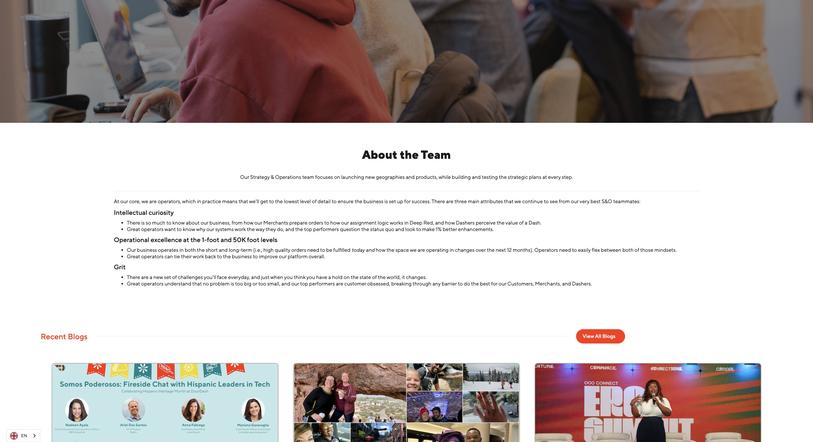 Task type: vqa. For each thing, say whether or not it's contained in the screenshot.
vital in the bottom of the page
no



Task type: describe. For each thing, give the bounding box(es) containing it.
strategy
[[250, 174, 270, 180]]

levels
[[261, 236, 277, 244]]

to right back
[[217, 254, 222, 260]]

state
[[360, 275, 371, 281]]

customers,
[[508, 281, 534, 287]]

core,
[[129, 199, 141, 205]]

quality
[[275, 247, 290, 253]]

operational
[[114, 236, 149, 244]]

intellectual
[[114, 209, 147, 216]]

just
[[261, 275, 270, 281]]

grit there are a new set of challenges you'll face everyday, and just when you think you have a hold on the state of the world, it changes. great operators understand that no problem is too big or too small, and our top performers are customer obsessed, breaking through any barrier to do the best for our customers, merchants, and dashers.
[[114, 264, 592, 287]]

1 need from the left
[[307, 247, 319, 253]]

1 horizontal spatial set
[[389, 199, 396, 205]]

status
[[370, 227, 384, 233]]

how up question
[[330, 220, 340, 226]]

changes.
[[406, 275, 427, 281]]

success.
[[412, 199, 431, 205]]

our left very
[[571, 199, 579, 205]]

grit
[[114, 264, 126, 271]]

you'll
[[204, 275, 216, 281]]

to up want
[[166, 220, 171, 226]]

strategic
[[508, 174, 528, 180]]

problem
[[210, 281, 230, 287]]

small,
[[267, 281, 280, 287]]

operational excellence at the 1-foot and 50k foot levels
[[114, 236, 277, 244]]

that inside 'grit there are a new set of challenges you'll face everyday, and just when you think you have a hold on the state of the world, it changes. great operators understand that no problem is too big or too small, and our top performers are customer obsessed, breaking through any barrier to do the best for our customers, merchants, and dashers.'
[[192, 281, 202, 287]]

changes
[[455, 247, 475, 253]]

our right at
[[120, 199, 128, 205]]

view all blogs
[[583, 334, 616, 340]]

2 both from the left
[[623, 247, 634, 253]]

work inside "our business operates in both the short and long-term (i.e., high quality orders need to be fulfilled today and how the space we are operating in changes over the next 12 months). operators need to easily flex between both of those mindsets. great operators can tie their work back to the business to improve our platform overall."
[[193, 254, 204, 260]]

term
[[241, 247, 252, 253]]

attributes
[[481, 199, 503, 205]]

list containing our business operates in both the short and long-term (i.e., high quality orders need to be fulfilled
[[114, 247, 699, 260]]

list containing there is so much to know about our business, from how our merchants prepare orders to how our assignment logic works in deep red, and how dashers perceive the value of a dash.
[[114, 220, 699, 233]]

curiosity
[[149, 209, 174, 216]]

flex
[[592, 247, 600, 253]]

operators,
[[158, 199, 181, 205]]

dashers.
[[572, 281, 592, 287]]

1 horizontal spatial blogs
[[603, 334, 616, 340]]

view
[[583, 334, 594, 340]]

orders inside "our business operates in both the short and long-term (i.e., high quality orders need to be fulfilled today and how the space we are operating in changes over the next 12 months). operators need to easily flex between both of those mindsets. great operators can tie their work back to the business to improve our platform overall."
[[291, 247, 306, 253]]

building
[[452, 174, 471, 180]]

intellectual curiosity
[[114, 209, 174, 216]]

there inside 'grit there are a new set of challenges you'll face everyday, and just when you think you have a hold on the state of the world, it changes. great operators understand that no problem is too big or too small, and our top performers are customer obsessed, breaking through any barrier to do the best for our customers, merchants, and dashers.'
[[127, 275, 140, 281]]

how up better
[[445, 220, 455, 226]]

space
[[396, 247, 409, 253]]

and down the systems
[[221, 236, 232, 244]]

our up the why
[[201, 220, 208, 226]]

there is so much to know about our business, from how our merchants prepare orders to how our assignment logic works in deep red, and how dashers perceive the value of a dash. great operators want to know why our systems work the way they do, and the top performers question the status quo and look to make 1% better enhancements.
[[127, 220, 542, 233]]

operators inside "our business operates in both the short and long-term (i.e., high quality orders need to be fulfilled today and how the space we are operating in changes over the next 12 months). operators need to easily flex between both of those mindsets. great operators can tie their work back to the business to improve our platform overall."
[[141, 254, 164, 260]]

overall.
[[309, 254, 325, 260]]

long-
[[229, 247, 241, 253]]

great inside "our business operates in both the short and long-term (i.e., high quality orders need to be fulfilled today and how the space we are operating in changes over the next 12 months). operators need to easily flex between both of those mindsets. great operators can tie their work back to the business to improve our platform overall."
[[127, 254, 140, 260]]

and left dashers.
[[562, 281, 571, 287]]

1 horizontal spatial business
[[232, 254, 252, 260]]

the left way
[[247, 227, 255, 233]]

1 horizontal spatial a
[[328, 275, 331, 281]]

geographies
[[376, 174, 405, 180]]

why
[[196, 227, 205, 233]]

to right want
[[177, 227, 182, 233]]

challenges
[[178, 275, 203, 281]]

0 vertical spatial new
[[365, 174, 375, 180]]

1 foot from the left
[[207, 236, 219, 244]]

over
[[476, 247, 486, 253]]

performers inside 'grit there are a new set of challenges you'll face everyday, and just when you think you have a hold on the state of the world, it changes. great operators understand that no problem is too big or too small, and our top performers are customer obsessed, breaking through any barrier to do the best for our customers, merchants, and dashers.'
[[309, 281, 335, 287]]

2 horizontal spatial is
[[385, 199, 388, 205]]

way
[[256, 227, 265, 233]]

0 vertical spatial at
[[543, 174, 547, 180]]

be
[[326, 247, 332, 253]]

main
[[468, 199, 480, 205]]

lowest
[[284, 199, 299, 205]]

new inside 'grit there are a new set of challenges you'll face everyday, and just when you think you have a hold on the state of the world, it changes. great operators understand that no problem is too big or too small, and our top performers are customer obsessed, breaking through any barrier to do the best for our customers, merchants, and dashers.'
[[153, 275, 163, 281]]

make
[[422, 227, 435, 233]]

on inside 'grit there are a new set of challenges you'll face everyday, and just when you think you have a hold on the state of the world, it changes. great operators understand that no problem is too big or too small, and our top performers are customer obsessed, breaking through any barrier to do the best for our customers, merchants, and dashers.'
[[344, 275, 350, 281]]

from inside there is so much to know about our business, from how our merchants prepare orders to how our assignment logic works in deep red, and how dashers perceive the value of a dash. great operators want to know why our systems work the way they do, and the top performers question the status quo and look to make 1% better enhancements.
[[232, 220, 243, 226]]

1 vertical spatial know
[[183, 227, 195, 233]]

much
[[152, 220, 165, 226]]

mindsets.
[[655, 247, 677, 253]]

we'll
[[249, 199, 259, 205]]

every
[[548, 174, 561, 180]]

is inside there is so much to know about our business, from how our merchants prepare orders to how our assignment logic works in deep red, and how dashers perceive the value of a dash. great operators want to know why our systems work the way they do, and the top performers question the status quo and look to make 1% better enhancements.
[[141, 220, 145, 226]]

Language field
[[6, 430, 40, 443]]

quo
[[385, 227, 394, 233]]

they
[[266, 227, 276, 233]]

it
[[402, 275, 405, 281]]

our for our strategy & operations team focuses on launching new geographies and products, while building and testing the strategic plans at every step.
[[240, 174, 249, 180]]

our inside "our business operates in both the short and long-term (i.e., high quality orders need to be fulfilled today and how the space we are operating in changes over the next 12 months). operators need to easily flex between both of those mindsets. great operators can tie their work back to the business to improve our platform overall."
[[279, 254, 287, 260]]

customer
[[344, 281, 366, 287]]

12
[[507, 247, 512, 253]]

great inside there is so much to know about our business, from how our merchants prepare orders to how our assignment logic works in deep red, and how dashers perceive the value of a dash. great operators want to know why our systems work the way they do, and the top performers question the status quo and look to make 1% better enhancements.
[[127, 227, 140, 233]]

merchants
[[263, 220, 288, 226]]

in up the tie
[[180, 247, 184, 253]]

our left customers,
[[499, 281, 507, 287]]

while
[[439, 174, 451, 180]]

think
[[294, 275, 306, 281]]

are inside "our business operates in both the short and long-term (i.e., high quality orders need to be fulfilled today and how the space we are operating in changes over the next 12 months). operators need to easily flex between both of those mindsets. great operators can tie their work back to the business to improve our platform overall."
[[418, 247, 425, 253]]

question
[[340, 227, 360, 233]]

s&o
[[602, 199, 612, 205]]

in inside there is so much to know about our business, from how our merchants prepare orders to how our assignment logic works in deep red, and how dashers perceive the value of a dash. great operators want to know why our systems work the way they do, and the top performers question the status quo and look to make 1% better enhancements.
[[404, 220, 409, 226]]

our up question
[[341, 220, 349, 226]]

better
[[443, 227, 457, 233]]

face
[[217, 275, 227, 281]]

and up 'or'
[[251, 275, 260, 281]]

to down detail
[[324, 220, 329, 226]]

logic
[[378, 220, 389, 226]]

the up the our strategy & operations team focuses on launching new geographies and products, while building and testing the strategic plans at every step.
[[400, 148, 419, 162]]

months).
[[513, 247, 533, 253]]

english flag image
[[10, 433, 18, 440]]

the left space
[[387, 247, 394, 253]]

the right ensure
[[355, 199, 362, 205]]

0 vertical spatial business
[[364, 199, 384, 205]]

the up customer
[[351, 275, 359, 281]]

2 foot from the left
[[247, 236, 259, 244]]

merchants,
[[535, 281, 561, 287]]

up
[[397, 199, 403, 205]]

and right short
[[219, 247, 228, 253]]

look
[[405, 227, 415, 233]]

operating
[[426, 247, 449, 253]]

systems
[[215, 227, 234, 233]]

ensure
[[338, 199, 354, 205]]

a inside there is so much to know about our business, from how our merchants prepare orders to how our assignment logic works in deep red, and how dashers perceive the value of a dash. great operators want to know why our systems work the way they do, and the top performers question the status quo and look to make 1% better enhancements.
[[525, 220, 528, 226]]

products,
[[416, 174, 438, 180]]

performers inside there is so much to know about our business, from how our merchants prepare orders to how our assignment logic works in deep red, and how dashers perceive the value of a dash. great operators want to know why our systems work the way they do, and the top performers question the status quo and look to make 1% better enhancements.
[[313, 227, 339, 233]]

detail
[[318, 199, 331, 205]]

and right today in the bottom of the page
[[366, 247, 375, 253]]

of right level
[[312, 199, 317, 205]]

world,
[[387, 275, 401, 281]]

orders inside there is so much to know about our business, from how our merchants prepare orders to how our assignment logic works in deep red, and how dashers perceive the value of a dash. great operators want to know why our systems work the way they do, and the top performers question the status quo and look to make 1% better enhancements.
[[309, 220, 323, 226]]

2 you from the left
[[307, 275, 315, 281]]

means
[[222, 199, 238, 205]]

step.
[[562, 174, 573, 180]]

of up obsessed,
[[372, 275, 377, 281]]

top inside 'grit there are a new set of challenges you'll face everyday, and just when you think you have a hold on the state of the world, it changes. great operators understand that no problem is too big or too small, and our top performers are customer obsessed, breaking through any barrier to do the best for our customers, merchants, and dashers.'
[[300, 281, 308, 287]]

three
[[455, 199, 467, 205]]

the up obsessed,
[[378, 275, 386, 281]]

value
[[506, 220, 518, 226]]



Task type: locate. For each thing, give the bounding box(es) containing it.
at right plans at the right
[[543, 174, 547, 180]]

we left continue
[[515, 199, 521, 205]]

1 horizontal spatial we
[[410, 247, 417, 253]]

of inside "our business operates in both the short and long-term (i.e., high quality orders need to be fulfilled today and how the space we are operating in changes over the next 12 months). operators need to easily flex between both of those mindsets. great operators can tie their work back to the business to improve our platform overall."
[[635, 247, 639, 253]]

2 vertical spatial is
[[231, 281, 234, 287]]

0 vertical spatial for
[[404, 199, 411, 205]]

too down just
[[258, 281, 266, 287]]

the left short
[[197, 247, 205, 253]]

is left "so" at the left of the page
[[141, 220, 145, 226]]

0 vertical spatial best
[[591, 199, 601, 205]]

today
[[352, 247, 365, 253]]

our
[[120, 199, 128, 205], [571, 199, 579, 205], [201, 220, 208, 226], [255, 220, 262, 226], [341, 220, 349, 226], [206, 227, 214, 233], [279, 254, 287, 260], [291, 281, 299, 287], [499, 281, 507, 287]]

short
[[206, 247, 218, 253]]

from right see
[[559, 199, 570, 205]]

1 horizontal spatial work
[[235, 227, 246, 233]]

performers up "be"
[[313, 227, 339, 233]]

focuses
[[315, 174, 333, 180]]

0 vertical spatial orders
[[309, 220, 323, 226]]

of right value
[[519, 220, 524, 226]]

and right the do,
[[285, 227, 294, 233]]

1 vertical spatial on
[[344, 275, 350, 281]]

need right operators
[[559, 247, 571, 253]]

0 horizontal spatial set
[[164, 275, 171, 281]]

the right over
[[487, 247, 495, 253]]

0 horizontal spatial blogs
[[68, 332, 88, 341]]

how inside "our business operates in both the short and long-term (i.e., high quality orders need to be fulfilled today and how the space we are operating in changes over the next 12 months). operators need to easily flex between both of those mindsets. great operators can tie their work back to the business to improve our platform overall."
[[376, 247, 386, 253]]

operators left understand
[[141, 281, 164, 287]]

performers down have
[[309, 281, 335, 287]]

to right detail
[[332, 199, 337, 205]]

0 vertical spatial set
[[389, 199, 396, 205]]

0 horizontal spatial is
[[141, 220, 145, 226]]

next
[[496, 247, 506, 253]]

get
[[260, 199, 268, 205]]

0 vertical spatial work
[[235, 227, 246, 233]]

3 great from the top
[[127, 281, 140, 287]]

1 vertical spatial top
[[300, 281, 308, 287]]

how
[[244, 220, 253, 226], [330, 220, 340, 226], [445, 220, 455, 226], [376, 247, 386, 253]]

1 both from the left
[[185, 247, 196, 253]]

platform
[[288, 254, 308, 260]]

we right core, on the left top
[[142, 199, 148, 205]]

is down "everyday,"
[[231, 281, 234, 287]]

top inside there is so much to know about our business, from how our merchants prepare orders to how our assignment logic works in deep red, and how dashers perceive the value of a dash. great operators want to know why our systems work the way they do, and the top performers question the status quo and look to make 1% better enhancements.
[[304, 227, 312, 233]]

the down long-
[[223, 254, 231, 260]]

0 horizontal spatial work
[[193, 254, 204, 260]]

you left the think at the left bottom of page
[[284, 275, 293, 281]]

our inside "our business operates in both the short and long-term (i.e., high quality orders need to be fulfilled today and how the space we are operating in changes over the next 12 months). operators need to easily flex between both of those mindsets. great operators can tie their work back to the business to improve our platform overall."
[[127, 247, 136, 253]]

team
[[302, 174, 314, 180]]

easily
[[578, 247, 591, 253]]

work right their
[[193, 254, 204, 260]]

our for our business operates in both the short and long-term (i.e., high quality orders need to be fulfilled today and how the space we are operating in changes over the next 12 months). operators need to easily flex between both of those mindsets. great operators can tie their work back to the business to improve our platform overall.
[[127, 247, 136, 253]]

assignment
[[350, 220, 377, 226]]

continue
[[522, 199, 543, 205]]

both up their
[[185, 247, 196, 253]]

work inside there is so much to know about our business, from how our merchants prepare orders to how our assignment logic works in deep red, and how dashers perceive the value of a dash. great operators want to know why our systems work the way they do, and the top performers question the status quo and look to make 1% better enhancements.
[[235, 227, 246, 233]]

0 vertical spatial there
[[432, 199, 445, 205]]

want
[[164, 227, 176, 233]]

best right do
[[480, 281, 490, 287]]

performers
[[313, 227, 339, 233], [309, 281, 335, 287]]

enhancements.
[[458, 227, 494, 233]]

2 vertical spatial great
[[127, 281, 140, 287]]

0 horizontal spatial on
[[334, 174, 340, 180]]

the down the assignment
[[361, 227, 369, 233]]

best inside 'grit there are a new set of challenges you'll face everyday, and just when you think you have a hold on the state of the world, it changes. great operators understand that no problem is too big or too small, and our top performers are customer obsessed, breaking through any barrier to do the best for our customers, merchants, and dashers.'
[[480, 281, 490, 287]]

0 vertical spatial operators
[[141, 227, 164, 233]]

and left testing
[[472, 174, 481, 180]]

1 horizontal spatial for
[[491, 281, 498, 287]]

do
[[464, 281, 470, 287]]

1 vertical spatial best
[[480, 281, 490, 287]]

there inside there is so much to know about our business, from how our merchants prepare orders to how our assignment logic works in deep red, and how dashers perceive the value of a dash. great operators want to know why our systems work the way they do, and the top performers question the status quo and look to make 1% better enhancements.
[[127, 220, 140, 226]]

the down prepare
[[295, 227, 303, 233]]

1 vertical spatial there
[[127, 220, 140, 226]]

our down operational
[[127, 247, 136, 253]]

deep
[[410, 220, 423, 226]]

0 vertical spatial our
[[240, 174, 249, 180]]

of
[[312, 199, 317, 205], [519, 220, 524, 226], [635, 247, 639, 253], [172, 275, 177, 281], [372, 275, 377, 281]]

2 operators from the top
[[141, 254, 164, 260]]

operations
[[275, 174, 301, 180]]

of up understand
[[172, 275, 177, 281]]

to left do
[[458, 281, 463, 287]]

which
[[182, 199, 196, 205]]

both right between
[[623, 247, 634, 253]]

can
[[165, 254, 173, 260]]

about
[[362, 148, 397, 162]]

1 vertical spatial our
[[127, 247, 136, 253]]

1 horizontal spatial on
[[344, 275, 350, 281]]

1 horizontal spatial at
[[543, 174, 547, 180]]

best
[[591, 199, 601, 205], [480, 281, 490, 287]]

operators
[[141, 227, 164, 233], [141, 254, 164, 260], [141, 281, 164, 287]]

0 vertical spatial know
[[172, 220, 185, 226]]

between
[[601, 247, 622, 253]]

2 vertical spatial business
[[232, 254, 252, 260]]

team
[[421, 148, 451, 162]]

blogs right recent
[[68, 332, 88, 341]]

for right up
[[404, 199, 411, 205]]

excellence
[[151, 236, 182, 244]]

the right do
[[471, 281, 479, 287]]

set left up
[[389, 199, 396, 205]]

operators left can
[[141, 254, 164, 260]]

any
[[433, 281, 441, 287]]

plans
[[529, 174, 542, 180]]

the left value
[[497, 220, 505, 226]]

business down term
[[232, 254, 252, 260]]

1 horizontal spatial is
[[231, 281, 234, 287]]

1 horizontal spatial both
[[623, 247, 634, 253]]

(i.e.,
[[253, 247, 262, 253]]

en
[[21, 434, 27, 439]]

top down prepare
[[304, 227, 312, 233]]

obsessed,
[[367, 281, 390, 287]]

our left strategy on the left top of the page
[[240, 174, 249, 180]]

and left products,
[[406, 174, 415, 180]]

about
[[186, 220, 200, 226]]

at our core, we are operators, which in practice means that we'll get to the lowest level of detail to ensure the business is set up for success. there are three main attributes that we continue to see from our very best s&o teammates:
[[114, 199, 641, 205]]

1 you from the left
[[284, 275, 293, 281]]

1 vertical spatial from
[[232, 220, 243, 226]]

those
[[641, 247, 654, 253]]

0 horizontal spatial our
[[127, 247, 136, 253]]

know up want
[[172, 220, 185, 226]]

need up overall.
[[307, 247, 319, 253]]

set
[[389, 199, 396, 205], [164, 275, 171, 281]]

to down 'deep'
[[416, 227, 421, 233]]

that
[[239, 199, 248, 205], [504, 199, 514, 205], [192, 281, 202, 287]]

1 horizontal spatial foot
[[247, 236, 259, 244]]

3 operators from the top
[[141, 281, 164, 287]]

how up 50k
[[244, 220, 253, 226]]

too down "everyday,"
[[235, 281, 243, 287]]

no
[[203, 281, 209, 287]]

is inside 'grit there are a new set of challenges you'll face everyday, and just when you think you have a hold on the state of the world, it changes. great operators understand that no problem is too big or too small, and our top performers are customer obsessed, breaking through any barrier to do the best for our customers, merchants, and dashers.'
[[231, 281, 234, 287]]

0 horizontal spatial too
[[235, 281, 243, 287]]

level
[[300, 199, 311, 205]]

0 horizontal spatial you
[[284, 275, 293, 281]]

2 horizontal spatial that
[[504, 199, 514, 205]]

on
[[334, 174, 340, 180], [344, 275, 350, 281]]

for inside 'grit there are a new set of challenges you'll face everyday, and just when you think you have a hold on the state of the world, it changes. great operators understand that no problem is too big or too small, and our top performers are customer obsessed, breaking through any barrier to do the best for our customers, merchants, and dashers.'
[[491, 281, 498, 287]]

set up understand
[[164, 275, 171, 281]]

1 vertical spatial at
[[183, 236, 189, 244]]

know down about
[[183, 227, 195, 233]]

to left easily on the right of page
[[572, 247, 577, 253]]

list
[[114, 220, 699, 233], [114, 247, 699, 260], [114, 275, 699, 288], [41, 364, 773, 443]]

1 great from the top
[[127, 227, 140, 233]]

new down operates
[[153, 275, 163, 281]]

2 horizontal spatial business
[[364, 199, 384, 205]]

recent
[[41, 332, 66, 341]]

0 horizontal spatial business
[[137, 247, 157, 253]]

0 horizontal spatial that
[[192, 281, 202, 287]]

operators inside 'grit there are a new set of challenges you'll face everyday, and just when you think you have a hold on the state of the world, it changes. great operators understand that no problem is too big or too small, and our top performers are customer obsessed, breaking through any barrier to do the best for our customers, merchants, and dashers.'
[[141, 281, 164, 287]]

understand
[[165, 281, 191, 287]]

and down when
[[282, 281, 290, 287]]

big
[[244, 281, 252, 287]]

see
[[550, 199, 558, 205]]

to down '(i.e.,'
[[253, 254, 258, 260]]

that left 'we'll'
[[239, 199, 248, 205]]

their
[[181, 254, 192, 260]]

work
[[235, 227, 246, 233], [193, 254, 204, 260]]

orders right prepare
[[309, 220, 323, 226]]

of inside there is so much to know about our business, from how our merchants prepare orders to how our assignment logic works in deep red, and how dashers perceive the value of a dash. great operators want to know why our systems work the way they do, and the top performers question the status quo and look to make 1% better enhancements.
[[519, 220, 524, 226]]

operators down "so" at the left of the page
[[141, 227, 164, 233]]

1 horizontal spatial our
[[240, 174, 249, 180]]

and down works
[[395, 227, 404, 233]]

you left have
[[307, 275, 315, 281]]

0 vertical spatial on
[[334, 174, 340, 180]]

to
[[269, 199, 274, 205], [332, 199, 337, 205], [544, 199, 549, 205], [166, 220, 171, 226], [324, 220, 329, 226], [177, 227, 182, 233], [416, 227, 421, 233], [320, 247, 325, 253], [572, 247, 577, 253], [217, 254, 222, 260], [253, 254, 258, 260], [458, 281, 463, 287]]

there
[[432, 199, 445, 205], [127, 220, 140, 226], [127, 275, 140, 281]]

business up logic
[[364, 199, 384, 205]]

and
[[406, 174, 415, 180], [472, 174, 481, 180], [435, 220, 444, 226], [285, 227, 294, 233], [395, 227, 404, 233], [221, 236, 232, 244], [219, 247, 228, 253], [366, 247, 375, 253], [251, 275, 260, 281], [282, 281, 290, 287], [562, 281, 571, 287]]

is left up
[[385, 199, 388, 205]]

2 horizontal spatial we
[[515, 199, 521, 205]]

in right which
[[197, 199, 201, 205]]

1 vertical spatial is
[[141, 220, 145, 226]]

fulfilled
[[333, 247, 351, 253]]

1 vertical spatial for
[[491, 281, 498, 287]]

2 too from the left
[[258, 281, 266, 287]]

0 horizontal spatial for
[[404, 199, 411, 205]]

0 vertical spatial is
[[385, 199, 388, 205]]

new
[[365, 174, 375, 180], [153, 275, 163, 281]]

list containing there are a new set of challenges you'll face everyday, and just when you think you have a hold on the state of the world, it changes.
[[114, 275, 699, 288]]

0 horizontal spatial a
[[150, 275, 152, 281]]

barrier
[[442, 281, 457, 287]]

2 vertical spatial there
[[127, 275, 140, 281]]

1 vertical spatial operators
[[141, 254, 164, 260]]

the left lowest
[[275, 199, 283, 205]]

the left 1-
[[191, 236, 201, 244]]

1 vertical spatial set
[[164, 275, 171, 281]]

0 horizontal spatial from
[[232, 220, 243, 226]]

and up 1%
[[435, 220, 444, 226]]

2 great from the top
[[127, 254, 140, 260]]

the right testing
[[499, 174, 507, 180]]

business,
[[210, 220, 231, 226]]

when
[[271, 275, 283, 281]]

1 horizontal spatial need
[[559, 247, 571, 253]]

0 horizontal spatial we
[[142, 199, 148, 205]]

0 horizontal spatial new
[[153, 275, 163, 281]]

we right space
[[410, 247, 417, 253]]

all
[[595, 334, 602, 340]]

0 horizontal spatial need
[[307, 247, 319, 253]]

know
[[172, 220, 185, 226], [183, 227, 195, 233]]

0 horizontal spatial foot
[[207, 236, 219, 244]]

need
[[307, 247, 319, 253], [559, 247, 571, 253]]

a
[[525, 220, 528, 226], [150, 275, 152, 281], [328, 275, 331, 281]]

1 operators from the top
[[141, 227, 164, 233]]

practice
[[202, 199, 221, 205]]

our up way
[[255, 220, 262, 226]]

0 horizontal spatial both
[[185, 247, 196, 253]]

1 horizontal spatial orders
[[309, 220, 323, 226]]

orders up the platform
[[291, 247, 306, 253]]

1 horizontal spatial that
[[239, 199, 248, 205]]

2 horizontal spatial a
[[525, 220, 528, 226]]

red,
[[424, 220, 434, 226]]

that right the attributes at the top right of the page
[[504, 199, 514, 205]]

works
[[390, 220, 403, 226]]

do,
[[277, 227, 284, 233]]

our down the think at the left bottom of page
[[291, 281, 299, 287]]

our right the why
[[206, 227, 214, 233]]

1 horizontal spatial too
[[258, 281, 266, 287]]

0 horizontal spatial at
[[183, 236, 189, 244]]

for left customers,
[[491, 281, 498, 287]]

operators
[[535, 247, 558, 253]]

0 vertical spatial from
[[559, 199, 570, 205]]

1 horizontal spatial best
[[591, 199, 601, 205]]

best right very
[[591, 199, 601, 205]]

to left "be"
[[320, 247, 325, 253]]

1 vertical spatial work
[[193, 254, 204, 260]]

in left the changes
[[450, 247, 454, 253]]

of left those
[[635, 247, 639, 253]]

2 need from the left
[[559, 247, 571, 253]]

back
[[205, 254, 216, 260]]

1 horizontal spatial from
[[559, 199, 570, 205]]

1 vertical spatial performers
[[309, 281, 335, 287]]

about the team
[[362, 148, 451, 162]]

0 horizontal spatial best
[[480, 281, 490, 287]]

we inside "our business operates in both the short and long-term (i.e., high quality orders need to be fulfilled today and how the space we are operating in changes over the next 12 months). operators need to easily flex between both of those mindsets. great operators can tie their work back to the business to improve our platform overall."
[[410, 247, 417, 253]]

how down the status
[[376, 247, 386, 253]]

1 too from the left
[[235, 281, 243, 287]]

0 vertical spatial great
[[127, 227, 140, 233]]

1 vertical spatial orders
[[291, 247, 306, 253]]

to left see
[[544, 199, 549, 205]]

1-
[[202, 236, 207, 244]]

top down the think at the left bottom of page
[[300, 281, 308, 287]]

1 horizontal spatial new
[[365, 174, 375, 180]]

on right hold
[[344, 275, 350, 281]]

blogs right 'all'
[[603, 334, 616, 340]]

operators inside there is so much to know about our business, from how our merchants prepare orders to how our assignment logic works in deep red, and how dashers perceive the value of a dash. great operators want to know why our systems work the way they do, and the top performers question the status quo and look to make 1% better enhancements.
[[141, 227, 164, 233]]

dash.
[[529, 220, 542, 226]]

1 vertical spatial new
[[153, 275, 163, 281]]

0 horizontal spatial orders
[[291, 247, 306, 253]]

to right get
[[269, 199, 274, 205]]

0 vertical spatial performers
[[313, 227, 339, 233]]

1 vertical spatial great
[[127, 254, 140, 260]]

at up their
[[183, 236, 189, 244]]

at
[[114, 199, 119, 205]]

0 vertical spatial top
[[304, 227, 312, 233]]

1 vertical spatial business
[[137, 247, 157, 253]]

our strategy & operations team focuses on launching new geographies and products, while building and testing the strategic plans at every step.
[[240, 174, 573, 180]]

business down operational
[[137, 247, 157, 253]]

new right launching
[[365, 174, 375, 180]]

from
[[559, 199, 570, 205], [232, 220, 243, 226]]

both
[[185, 247, 196, 253], [623, 247, 634, 253]]

foot
[[207, 236, 219, 244], [247, 236, 259, 244]]

1 horizontal spatial you
[[307, 275, 315, 281]]

or
[[253, 281, 257, 287]]

great inside 'grit there are a new set of challenges you'll face everyday, and just when you think you have a hold on the state of the world, it changes. great operators understand that no problem is too big or too small, and our top performers are customer obsessed, breaking through any barrier to do the best for our customers, merchants, and dashers.'
[[127, 281, 140, 287]]

operates
[[158, 247, 178, 253]]

to inside 'grit there are a new set of challenges you'll face everyday, and just when you think you have a hold on the state of the world, it changes. great operators understand that no problem is too big or too small, and our top performers are customer obsessed, breaking through any barrier to do the best for our customers, merchants, and dashers.'
[[458, 281, 463, 287]]

everyday,
[[228, 275, 250, 281]]

set inside 'grit there are a new set of challenges you'll face everyday, and just when you think you have a hold on the state of the world, it changes. great operators understand that no problem is too big or too small, and our top performers are customer obsessed, breaking through any barrier to do the best for our customers, merchants, and dashers.'
[[164, 275, 171, 281]]

2 vertical spatial operators
[[141, 281, 164, 287]]

you
[[284, 275, 293, 281], [307, 275, 315, 281]]



